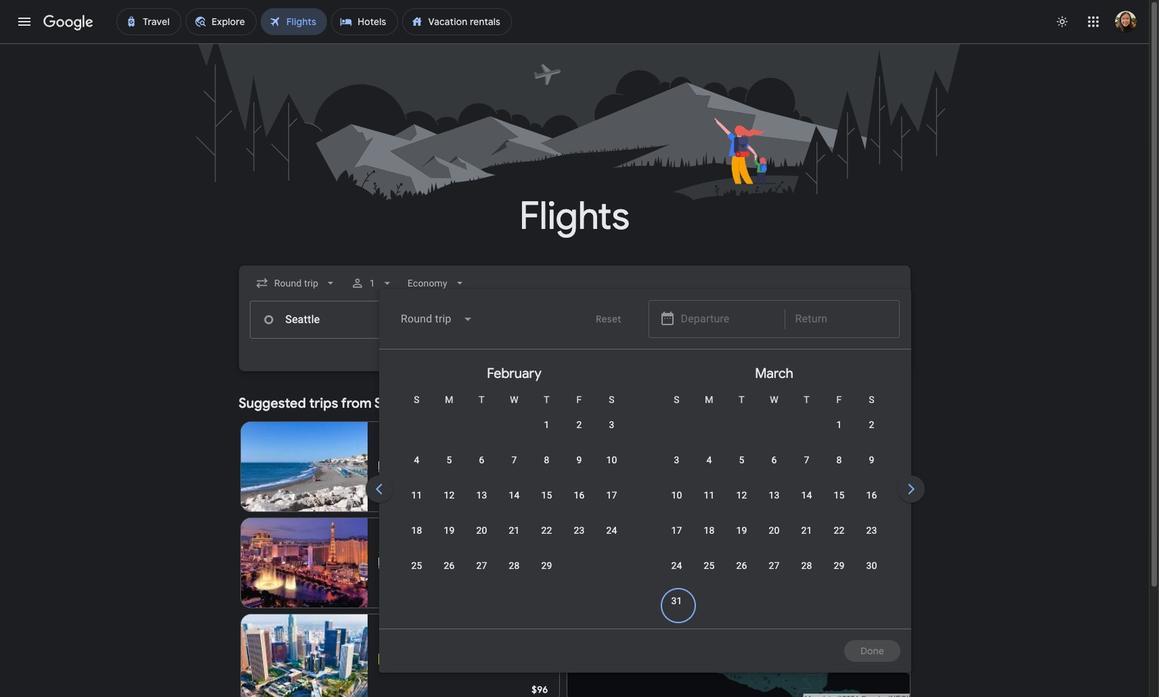 Task type: describe. For each thing, give the bounding box(es) containing it.
4 s from the left
[[869, 394, 875, 405]]

1 27 button from the left
[[466, 559, 498, 592]]

7 for 'thu, mar 7' "element"
[[805, 455, 810, 465]]

8 – 17
[[397, 448, 424, 459]]

sun, mar 17 element
[[672, 524, 683, 537]]

1 for fri, mar 1 'element'
[[837, 419, 843, 430]]

row containing 18
[[401, 518, 628, 556]]

23 button inside february row group
[[563, 524, 596, 556]]

2 for february
[[577, 419, 582, 430]]

feb inside los angeles feb 26 – mar 5
[[379, 640, 395, 651]]

mon, mar 25 element
[[704, 559, 715, 573]]

18 for "sun, feb 18" element
[[412, 525, 423, 536]]

14 for thu, mar 14 element
[[802, 490, 813, 501]]

2 inside suggested trips from seattle region
[[440, 558, 446, 568]]

$198
[[528, 491, 548, 503]]

14 for wed, feb 14 element
[[509, 490, 520, 501]]

0 vertical spatial 17 button
[[596, 489, 628, 521]]

2 29 button from the left
[[824, 559, 856, 592]]

fri, mar 15 element
[[834, 489, 845, 502]]

sat, mar 23 element
[[867, 524, 878, 537]]

3 button inside february row group
[[596, 418, 628, 451]]

explore destinations
[[803, 398, 895, 410]]

sat, mar 9 element
[[870, 453, 875, 467]]

21 for second 21 button from the right
[[509, 525, 520, 536]]

mon, mar 18 element
[[704, 524, 715, 537]]

21 inside suggested trips from seattle region
[[455, 461, 466, 472]]

thu, mar 28 element
[[802, 559, 813, 573]]

1 7 button from the left
[[498, 453, 531, 486]]

2 button for february
[[563, 418, 596, 451]]

tue, mar 26 element
[[737, 559, 748, 573]]

change appearance image
[[1047, 5, 1079, 38]]

sat, mar 30 element
[[867, 559, 878, 573]]

2 9 button from the left
[[856, 453, 889, 486]]

1 28 button from the left
[[498, 559, 531, 592]]

1 vertical spatial 10 button
[[661, 489, 693, 521]]

1 9 button from the left
[[563, 453, 596, 486]]

8 for fri, mar 8 element
[[837, 455, 843, 465]]

7 for wed, feb 7 element
[[512, 455, 517, 465]]

min for 2 hr 43 min
[[473, 558, 489, 568]]

1 feb from the top
[[379, 448, 395, 459]]

1 5 button from the left
[[433, 453, 466, 486]]

25 button inside february row group
[[401, 559, 433, 592]]

1 15 button from the left
[[531, 489, 563, 521]]

5 for mon, feb 5 element
[[447, 455, 452, 465]]

9 for 'sat, mar 9' "element"
[[870, 455, 875, 465]]

2 13 button from the left
[[759, 489, 791, 521]]

orlando
[[379, 433, 421, 447]]

2 for march
[[870, 419, 875, 430]]

las vegas apr 20 – 26
[[379, 529, 429, 555]]

1 inside popup button
[[370, 278, 375, 289]]

thu, mar 21 element
[[802, 524, 813, 537]]

2 11 button from the left
[[693, 489, 726, 521]]

fri, mar 8 element
[[837, 453, 843, 467]]

18 for mon, mar 18 element
[[704, 525, 715, 536]]

row containing 4
[[401, 447, 628, 486]]

1 16 button from the left
[[563, 489, 596, 521]]

2 27 button from the left
[[759, 559, 791, 592]]

sun, feb 25 element
[[412, 559, 423, 573]]

3 for sat, feb 3 element
[[609, 419, 615, 430]]

25 for sun, feb 25 element
[[412, 560, 423, 571]]

tue, feb 27 element
[[477, 559, 488, 573]]

thu, feb 22 element
[[542, 524, 553, 537]]

2 8 button from the left
[[824, 453, 856, 486]]

1 12 button from the left
[[433, 489, 466, 521]]

mon, mar 11 element
[[704, 489, 715, 502]]

next image
[[895, 473, 928, 505]]

trips
[[309, 395, 338, 412]]

fri, feb 16 element
[[574, 489, 585, 502]]

suggested trips from seattle region
[[239, 388, 911, 697]]

wed, mar 6 element
[[772, 453, 778, 467]]

explore
[[803, 398, 837, 410]]

28 for the wed, feb 28 element
[[509, 560, 520, 571]]

w for march
[[771, 394, 779, 405]]

march row group
[[645, 355, 905, 627]]

las
[[379, 529, 396, 543]]

tue, feb 6 element
[[479, 453, 485, 467]]

2 16 button from the left
[[856, 489, 889, 521]]

23 for sat, mar 23 element
[[867, 525, 878, 536]]

6 for wed, mar 6 element
[[772, 455, 778, 465]]

8 for thu, feb 8 element
[[544, 455, 550, 465]]

tue, mar 19 element
[[737, 524, 748, 537]]

13 for wed, mar 13 element
[[769, 490, 780, 501]]

m for march
[[706, 394, 714, 405]]

explore destinations button
[[787, 393, 911, 415]]

sun, mar 31 element
[[672, 594, 683, 608]]

stop
[[403, 461, 422, 472]]

fri, mar 1 element
[[837, 418, 843, 432]]

1 18 button from the left
[[401, 524, 433, 556]]

3 for the 'sun, mar 3' element
[[674, 455, 680, 465]]

14 hr 21 min
[[430, 461, 485, 472]]

3 s from the left
[[674, 394, 680, 405]]

22 for fri, mar 22 element
[[834, 525, 845, 536]]

31
[[672, 596, 683, 606]]

seattle
[[375, 395, 418, 412]]

2 28 button from the left
[[791, 559, 824, 592]]

wed, mar 20 element
[[769, 524, 780, 537]]

9 for fri, feb 9 element
[[577, 455, 582, 465]]

f for march
[[837, 394, 843, 405]]

29 for fri, mar 29 element
[[834, 560, 845, 571]]

2 14 button from the left
[[791, 489, 824, 521]]

Return text field
[[796, 301, 889, 337]]

26 for mon, feb 26 element
[[444, 560, 455, 571]]

1 for thu, feb 1 element
[[544, 419, 550, 430]]

fri, feb 2 element
[[577, 418, 582, 432]]

tue, mar 5 element
[[740, 453, 745, 467]]

19 for mon, feb 19 element
[[444, 525, 455, 536]]

14 for 14 hr 21 min
[[430, 461, 441, 472]]

1 8 button from the left
[[531, 453, 563, 486]]

2 hr 43 min
[[440, 558, 489, 568]]

27 for tue, feb 27 element
[[477, 560, 488, 571]]

mon, mar 4 element
[[707, 453, 712, 467]]

2 t from the left
[[544, 394, 550, 405]]

mon, feb 26 element
[[444, 559, 455, 573]]

fri, feb 9 element
[[577, 453, 582, 467]]

2 s from the left
[[609, 394, 615, 405]]

los
[[379, 625, 397, 639]]

tue, feb 20 element
[[477, 524, 488, 537]]

17 for sat, feb 17 element
[[607, 490, 618, 501]]

3 button inside row
[[661, 453, 693, 486]]

2 22 button from the left
[[824, 524, 856, 556]]

1 21 button from the left
[[498, 524, 531, 556]]

$96
[[532, 684, 548, 696]]

2 button for march
[[856, 418, 889, 451]]

1 button for march
[[824, 418, 856, 451]]

198 US dollars text field
[[528, 491, 548, 503]]

sun, feb 18 element
[[412, 524, 423, 537]]

Flight search field
[[228, 266, 1160, 673]]

march
[[756, 365, 794, 382]]

6 button inside february row group
[[466, 453, 498, 486]]

6 for tue, feb 6 element
[[479, 455, 485, 465]]

30
[[867, 560, 878, 571]]

2 20 button from the left
[[759, 524, 791, 556]]



Task type: vqa. For each thing, say whether or not it's contained in the screenshot.


Task type: locate. For each thing, give the bounding box(es) containing it.
2 12 from the left
[[737, 490, 748, 501]]

23 button
[[563, 524, 596, 556], [856, 524, 889, 556]]

4 for sun, feb 4 element at the bottom left
[[414, 455, 420, 465]]

7 button
[[498, 453, 531, 486], [791, 453, 824, 486]]

1 horizontal spatial 24 button
[[661, 559, 693, 592]]

26
[[444, 560, 455, 571], [737, 560, 748, 571]]

18 left the tue, mar 19 element
[[704, 525, 715, 536]]

23 for fri, feb 23 element
[[574, 525, 585, 536]]

2 6 button from the left
[[759, 453, 791, 486]]

2 21 button from the left
[[791, 524, 824, 556]]

1 button
[[345, 267, 400, 299]]

8 inside february row group
[[544, 455, 550, 465]]

18 inside february row group
[[412, 525, 423, 536]]

15 left fri, feb 16 element
[[542, 490, 553, 501]]

5 inside february row group
[[447, 455, 452, 465]]

sun, mar 10 element
[[672, 489, 683, 502]]

1 6 button from the left
[[466, 453, 498, 486]]

1 19 from the left
[[444, 525, 455, 536]]

17 for sun, mar 17 element in the right of the page
[[672, 525, 683, 536]]

1 horizontal spatial 16 button
[[856, 489, 889, 521]]

29 inside march row group
[[834, 560, 845, 571]]

destinations
[[839, 398, 895, 410]]

0 horizontal spatial 29 button
[[531, 559, 563, 592]]

15 inside february row group
[[542, 490, 553, 501]]

1 horizontal spatial 23
[[867, 525, 878, 536]]

2 29 from the left
[[834, 560, 845, 571]]

7
[[512, 455, 517, 465], [805, 455, 810, 465]]

22
[[542, 525, 553, 536], [834, 525, 845, 536]]

31 button
[[661, 594, 693, 627]]

2 25 from the left
[[704, 560, 715, 571]]

29 left sat, mar 30 element
[[834, 560, 845, 571]]

fri, mar 29 element
[[834, 559, 845, 573]]

1 w from the left
[[510, 394, 519, 405]]

tue, feb 13 element
[[477, 489, 488, 502]]

15 for fri, mar 15 element
[[834, 490, 845, 501]]

Departure text field
[[681, 302, 774, 338]]

8 button up "thu, feb 15" element
[[531, 453, 563, 486]]

1 horizontal spatial 1 button
[[824, 418, 856, 451]]

7 right wed, mar 6 element
[[805, 455, 810, 465]]

0 horizontal spatial 23 button
[[563, 524, 596, 556]]

12 button up mon, feb 19 element
[[433, 489, 466, 521]]

5 for tue, mar 5 element
[[740, 455, 745, 465]]

1 horizontal spatial 12
[[737, 490, 748, 501]]

0 horizontal spatial 17 button
[[596, 489, 628, 521]]

f inside march row group
[[837, 394, 843, 405]]

1 t from the left
[[479, 394, 485, 405]]

row containing 24
[[661, 553, 889, 592]]

20 inside march row group
[[769, 525, 780, 536]]

suggested trips from seattle
[[239, 395, 418, 412]]

1 horizontal spatial 15
[[834, 490, 845, 501]]

2 2 button from the left
[[856, 418, 889, 451]]

1 horizontal spatial 27
[[769, 560, 780, 571]]

grid
[[385, 355, 1160, 637]]

16 inside february row group
[[574, 490, 585, 501]]

row containing 10
[[661, 482, 889, 521]]

2 22 from the left
[[834, 525, 845, 536]]

1 horizontal spatial 29 button
[[824, 559, 856, 592]]

w
[[510, 394, 519, 405], [771, 394, 779, 405]]

1 horizontal spatial 4 button
[[693, 453, 726, 486]]

1 29 from the left
[[542, 560, 553, 571]]

25 button right sun, mar 24 element
[[693, 559, 726, 592]]

1 26 button from the left
[[433, 559, 466, 592]]

14 inside february row group
[[509, 490, 520, 501]]

1 horizontal spatial 26
[[737, 560, 748, 571]]

2 16 from the left
[[867, 490, 878, 501]]

min
[[468, 461, 485, 472], [473, 558, 489, 568]]

11 down "stop"
[[412, 490, 423, 501]]

19 button up tue, mar 26 element
[[726, 524, 759, 556]]

0 horizontal spatial 5
[[438, 640, 444, 651]]

10 for sun, mar 10 element
[[672, 490, 683, 501]]

row containing 3
[[661, 447, 889, 486]]

frontier image
[[379, 461, 390, 472]]

1 horizontal spatial 21
[[509, 525, 520, 536]]

s up sat, mar 2 element
[[869, 394, 875, 405]]

sun, mar 3 element
[[674, 453, 680, 467]]

0 horizontal spatial 12 button
[[433, 489, 466, 521]]

0 horizontal spatial 1 button
[[531, 418, 563, 451]]

0 horizontal spatial 16 button
[[563, 489, 596, 521]]

1 12 from the left
[[444, 490, 455, 501]]

1 horizontal spatial 18
[[704, 525, 715, 536]]

2 1 button from the left
[[824, 418, 856, 451]]

7 inside february row group
[[512, 455, 517, 465]]

1 horizontal spatial 13
[[769, 490, 780, 501]]

sun, mar 24 element
[[672, 559, 683, 573]]

2 left 43
[[440, 558, 446, 568]]

m
[[445, 394, 454, 405], [706, 394, 714, 405]]

1 horizontal spatial f
[[837, 394, 843, 405]]

s up orlando
[[414, 394, 420, 405]]

1 horizontal spatial 7
[[805, 455, 810, 465]]

0 horizontal spatial 6
[[479, 455, 485, 465]]

2 button up 'sat, mar 9' "element"
[[856, 418, 889, 451]]

16 for fri, feb 16 element
[[574, 490, 585, 501]]

16 button up sat, mar 23 element
[[856, 489, 889, 521]]

12 for tue, mar 12 element at the bottom right
[[737, 490, 748, 501]]

1 horizontal spatial 8
[[837, 455, 843, 465]]

7 inside march row group
[[805, 455, 810, 465]]

22 right the wed, feb 21 element
[[542, 525, 553, 536]]

hr
[[444, 461, 452, 472], [448, 558, 457, 568]]

10
[[607, 455, 618, 465], [672, 490, 683, 501]]

1 s from the left
[[414, 394, 420, 405]]

8 inside march row group
[[837, 455, 843, 465]]

feb
[[379, 448, 395, 459], [379, 640, 395, 651]]

row containing 11
[[401, 482, 628, 521]]

2 4 button from the left
[[693, 453, 726, 486]]

19 right "sun, feb 18" element
[[444, 525, 455, 536]]

min right 43
[[473, 558, 489, 568]]

1 horizontal spatial 13 button
[[759, 489, 791, 521]]

14 button up the wed, feb 21 element
[[498, 489, 531, 521]]

26 left 43
[[444, 560, 455, 571]]

9 button up the sat, mar 16 element
[[856, 453, 889, 486]]

3 button up sat, feb 10 element
[[596, 418, 628, 451]]

15 button up the thu, feb 22 element
[[531, 489, 563, 521]]

1 horizontal spatial 19
[[737, 525, 748, 536]]

thu, feb 1 element
[[544, 418, 550, 432]]

1 18 from the left
[[412, 525, 423, 536]]

2 25 button from the left
[[693, 559, 726, 592]]

4 button
[[401, 453, 433, 486], [693, 453, 726, 486]]

1 horizontal spatial 14
[[509, 490, 520, 501]]

1 29 button from the left
[[531, 559, 563, 592]]

row containing 25
[[401, 553, 563, 592]]

1 horizontal spatial 22 button
[[824, 524, 856, 556]]

w inside march row group
[[771, 394, 779, 405]]

16 for the sat, mar 16 element
[[867, 490, 878, 501]]

16 button
[[563, 489, 596, 521], [856, 489, 889, 521]]

13 button up wed, mar 20 element at the right bottom of page
[[759, 489, 791, 521]]

3 inside february row group
[[609, 419, 615, 430]]

0 vertical spatial 10
[[607, 455, 618, 465]]

0 horizontal spatial 23
[[574, 525, 585, 536]]

7 button up wed, feb 14 element
[[498, 453, 531, 486]]

thu, feb 29 element
[[542, 559, 553, 573]]

21 button
[[498, 524, 531, 556], [791, 524, 824, 556]]

1 button for february
[[531, 418, 563, 451]]

1 horizontal spatial 21 button
[[791, 524, 824, 556]]

1 horizontal spatial 6 button
[[759, 453, 791, 486]]

0 horizontal spatial 26 button
[[433, 559, 466, 592]]

2 13 from the left
[[769, 490, 780, 501]]

20 button
[[466, 524, 498, 556], [759, 524, 791, 556]]

0 horizontal spatial 27 button
[[466, 559, 498, 592]]

3 button
[[596, 418, 628, 451], [661, 453, 693, 486]]

1 inside february row group
[[544, 419, 550, 430]]

20 for wed, mar 20 element at the right bottom of page
[[769, 525, 780, 536]]

27 right 43
[[477, 560, 488, 571]]

29 right the wed, feb 28 element
[[542, 560, 553, 571]]

thu, feb 8 element
[[544, 453, 550, 467]]

1 horizontal spatial 25
[[704, 560, 715, 571]]

1 vertical spatial 24 button
[[661, 559, 693, 592]]

w inside february row group
[[510, 394, 519, 405]]

wed, feb 28 element
[[509, 559, 520, 573]]

row
[[531, 407, 628, 451], [824, 407, 889, 451], [401, 447, 628, 486], [661, 447, 889, 486], [401, 482, 628, 521], [661, 482, 889, 521], [401, 518, 628, 556], [661, 518, 889, 556], [401, 553, 563, 592], [661, 553, 889, 592]]

1 horizontal spatial 2
[[577, 419, 582, 430]]

1 11 button from the left
[[401, 489, 433, 521]]

min for 14 hr 21 min
[[468, 461, 485, 472]]

0 vertical spatial 24
[[607, 525, 618, 536]]

1 22 button from the left
[[531, 524, 563, 556]]

1 28 from the left
[[509, 560, 520, 571]]

1 13 from the left
[[477, 490, 488, 501]]

24 button
[[596, 524, 628, 556], [661, 559, 693, 592]]

0 horizontal spatial 21
[[455, 461, 466, 472]]

3 button up sun, mar 10 element
[[661, 453, 693, 486]]

2 inside february row group
[[577, 419, 582, 430]]

mon, feb 5 element
[[447, 453, 452, 467]]

1 27 from the left
[[477, 560, 488, 571]]

3 inside row
[[674, 455, 680, 465]]

21 inside february row group
[[509, 525, 520, 536]]

23 button up sat, mar 30 element
[[856, 524, 889, 556]]

26 button right sun, feb 25 element
[[433, 559, 466, 592]]

20 button inside february row group
[[466, 524, 498, 556]]

9
[[577, 455, 582, 465], [870, 455, 875, 465]]

w down february
[[510, 394, 519, 405]]

1 stop
[[395, 461, 422, 472]]

2 inside march row group
[[870, 419, 875, 430]]

5 inside march row group
[[740, 455, 745, 465]]

7 button up thu, mar 14 element
[[791, 453, 824, 486]]

22 inside february row group
[[542, 525, 553, 536]]

27 inside february row group
[[477, 560, 488, 571]]

wed, feb 14 element
[[509, 489, 520, 502]]

2 horizontal spatial 2
[[870, 419, 875, 430]]

27 for wed, mar 27 element
[[769, 560, 780, 571]]

1 vertical spatial hr
[[448, 558, 457, 568]]

1 vertical spatial feb
[[379, 640, 395, 651]]

1 horizontal spatial 28
[[802, 560, 813, 571]]

3 left mon, mar 4 element
[[674, 455, 680, 465]]

25 down 20 – 26
[[412, 560, 423, 571]]

0 horizontal spatial 5 button
[[433, 453, 466, 486]]

sun, feb 4 element
[[414, 453, 420, 467]]

1 25 from the left
[[412, 560, 423, 571]]

10 button
[[596, 453, 628, 486], [661, 489, 693, 521]]

23 left sat, feb 24 element
[[574, 525, 585, 536]]

12 down the 14 hr 21 min
[[444, 490, 455, 501]]

wed, mar 13 element
[[769, 489, 780, 502]]

1 inside march row group
[[837, 419, 843, 430]]

0 horizontal spatial 4
[[414, 455, 420, 465]]

thu, feb 15 element
[[542, 489, 553, 502]]

1 19 button from the left
[[433, 524, 466, 556]]

m right seattle on the bottom left of page
[[445, 394, 454, 405]]

2 button inside march row group
[[856, 418, 889, 451]]

15 for "thu, feb 15" element
[[542, 490, 553, 501]]

2 feb from the top
[[379, 640, 395, 651]]

thu, mar 7 element
[[805, 453, 810, 467]]

2 6 from the left
[[772, 455, 778, 465]]

sat, feb 24 element
[[607, 524, 618, 537]]

1 15 from the left
[[542, 490, 553, 501]]

1 14 button from the left
[[498, 489, 531, 521]]

suggested
[[239, 395, 306, 412]]

1 f from the left
[[577, 394, 582, 405]]

96 US dollars text field
[[532, 684, 548, 696]]

11 left tue, mar 12 element at the bottom right
[[704, 490, 715, 501]]

0 vertical spatial 3 button
[[596, 418, 628, 451]]

21 button up the wed, feb 28 element
[[498, 524, 531, 556]]

1 2 button from the left
[[563, 418, 596, 451]]

sun, feb 11 element
[[412, 489, 423, 502]]

0 horizontal spatial 19 button
[[433, 524, 466, 556]]

f
[[577, 394, 582, 405], [837, 394, 843, 405]]

1 for 1 stop
[[395, 461, 401, 472]]

hr for 2
[[448, 558, 457, 568]]

29 inside february row group
[[542, 560, 553, 571]]

Departure text field
[[681, 301, 775, 337]]

18
[[412, 525, 423, 536], [704, 525, 715, 536]]

w for february
[[510, 394, 519, 405]]

20
[[477, 525, 488, 536], [769, 525, 780, 536]]

sat, feb 10 element
[[607, 453, 618, 467]]

28 button left the thu, feb 29 element
[[498, 559, 531, 592]]

20 right the tue, mar 19 element
[[769, 525, 780, 536]]

29 for the thu, feb 29 element
[[542, 560, 553, 571]]

21 right mon, feb 5 element
[[455, 461, 466, 472]]

1 vertical spatial 17 button
[[661, 524, 693, 556]]

2 7 button from the left
[[791, 453, 824, 486]]

11 button
[[401, 489, 433, 521], [693, 489, 726, 521]]

mon, feb 12 element
[[444, 489, 455, 502]]

2
[[577, 419, 582, 430], [870, 419, 875, 430], [440, 558, 446, 568]]

fri, feb 23 element
[[574, 524, 585, 537]]

19 for the tue, mar 19 element
[[737, 525, 748, 536]]

12 inside march row group
[[737, 490, 748, 501]]

20 left the wed, feb 21 element
[[477, 525, 488, 536]]

1 4 from the left
[[414, 455, 420, 465]]

29 button right thu, mar 28 element
[[824, 559, 856, 592]]

1 m from the left
[[445, 394, 454, 405]]

2 12 button from the left
[[726, 489, 759, 521]]

12 button
[[433, 489, 466, 521], [726, 489, 759, 521]]

feb 8 – 17
[[379, 448, 424, 459]]

29 button
[[531, 559, 563, 592], [824, 559, 856, 592]]

10 inside february row group
[[607, 455, 618, 465]]

2 19 from the left
[[737, 525, 748, 536]]

1 11 from the left
[[412, 490, 423, 501]]

angeles
[[399, 625, 440, 639]]

1 horizontal spatial 17
[[672, 525, 683, 536]]

1 vertical spatial 17
[[672, 525, 683, 536]]

4
[[414, 455, 420, 465], [707, 455, 712, 465]]

nonstop
[[395, 558, 432, 568]]

los angeles feb 26 – mar 5
[[379, 625, 444, 651]]

1 vertical spatial min
[[473, 558, 489, 568]]

10 for sat, feb 10 element
[[607, 455, 618, 465]]

5 right 26 – mar
[[438, 640, 444, 651]]

10 inside march row group
[[672, 490, 683, 501]]

26 – mar
[[397, 640, 436, 651]]

f for february
[[577, 394, 582, 405]]

6 button up tue, feb 13 element
[[466, 453, 498, 486]]

s
[[414, 394, 420, 405], [609, 394, 615, 405], [674, 394, 680, 405], [869, 394, 875, 405]]

4 inside march row group
[[707, 455, 712, 465]]

19 inside march row group
[[737, 525, 748, 536]]

0 horizontal spatial 22 button
[[531, 524, 563, 556]]

17 button
[[596, 489, 628, 521], [661, 524, 693, 556]]

6 button inside march row group
[[759, 453, 791, 486]]

feb up the frontier image on the left of the page
[[379, 448, 395, 459]]

2 9 from the left
[[870, 455, 875, 465]]

5 right sun, feb 4 element at the bottom left
[[447, 455, 452, 465]]

18 up 20 – 26
[[412, 525, 423, 536]]

28
[[509, 560, 520, 571], [802, 560, 813, 571]]

1 horizontal spatial 10 button
[[661, 489, 693, 521]]

1 4 button from the left
[[401, 453, 433, 486]]

24 inside february row group
[[607, 525, 618, 536]]

0 horizontal spatial 11
[[412, 490, 423, 501]]

0 horizontal spatial 13 button
[[466, 489, 498, 521]]

14 button
[[498, 489, 531, 521], [791, 489, 824, 521]]

18 button up mon, mar 25 element
[[693, 524, 726, 556]]

wed, mar 27 element
[[769, 559, 780, 573]]

m up mon, mar 4 element
[[706, 394, 714, 405]]

23
[[574, 525, 585, 536], [867, 525, 878, 536]]

1 1 button from the left
[[531, 418, 563, 451]]

0 horizontal spatial 17
[[607, 490, 618, 501]]

16 inside march row group
[[867, 490, 878, 501]]

11 for mon, mar 11 element on the right of the page
[[704, 490, 715, 501]]

17 right fri, feb 16 element
[[607, 490, 618, 501]]

12 inside february row group
[[444, 490, 455, 501]]

21 inside march row group
[[802, 525, 813, 536]]

0 horizontal spatial 9
[[577, 455, 582, 465]]

thu, mar 14 element
[[802, 489, 813, 502]]

18 inside march row group
[[704, 525, 715, 536]]

f inside row group
[[577, 394, 582, 405]]

2 19 button from the left
[[726, 524, 759, 556]]

1
[[370, 278, 375, 289], [544, 419, 550, 430], [837, 419, 843, 430], [395, 461, 401, 472]]

28 button
[[498, 559, 531, 592], [791, 559, 824, 592]]

27 button left the wed, feb 28 element
[[466, 559, 498, 592]]

0 horizontal spatial 12
[[444, 490, 455, 501]]

2 w from the left
[[771, 394, 779, 405]]

16 button up fri, feb 23 element
[[563, 489, 596, 521]]

9 inside february row group
[[577, 455, 582, 465]]

25 inside march row group
[[704, 560, 715, 571]]

17 left mon, mar 18 element
[[672, 525, 683, 536]]

7 right tue, feb 6 element
[[512, 455, 517, 465]]

Return text field
[[795, 302, 889, 338]]

23 button left sat, feb 24 element
[[563, 524, 596, 556]]

12 for mon, feb 12 element
[[444, 490, 455, 501]]

29
[[542, 560, 553, 571], [834, 560, 845, 571]]

1 horizontal spatial 9
[[870, 455, 875, 465]]

2 23 button from the left
[[856, 524, 889, 556]]

20 inside february row group
[[477, 525, 488, 536]]

10 button up sat, feb 17 element
[[596, 453, 628, 486]]

0 horizontal spatial 24 button
[[596, 524, 628, 556]]

24 for sun, mar 24 element
[[672, 560, 683, 571]]

5 button up tue, mar 12 element at the bottom right
[[726, 453, 759, 486]]

19 button
[[433, 524, 466, 556], [726, 524, 759, 556]]

1 horizontal spatial 17 button
[[661, 524, 693, 556]]

22 inside march row group
[[834, 525, 845, 536]]

0 horizontal spatial 21 button
[[498, 524, 531, 556]]

30 button
[[856, 559, 889, 592]]

1 6 from the left
[[479, 455, 485, 465]]

10 button up sun, mar 17 element in the right of the page
[[661, 489, 693, 521]]

13 button
[[466, 489, 498, 521], [759, 489, 791, 521]]

from
[[341, 395, 372, 412]]

13 for tue, feb 13 element
[[477, 490, 488, 501]]

1 horizontal spatial 3
[[674, 455, 680, 465]]

vegas
[[398, 529, 429, 543]]

sat, mar 16 element
[[867, 489, 878, 502]]

11 inside february row group
[[412, 490, 423, 501]]

t
[[479, 394, 485, 405], [544, 394, 550, 405], [739, 394, 745, 405], [804, 394, 810, 405]]

28 inside march row group
[[802, 560, 813, 571]]

1 horizontal spatial 10
[[672, 490, 683, 501]]

28 inside february row group
[[509, 560, 520, 571]]

17 inside february row group
[[607, 490, 618, 501]]

27
[[477, 560, 488, 571], [769, 560, 780, 571]]

1 23 from the left
[[574, 525, 585, 536]]

None field
[[250, 271, 343, 295], [402, 271, 472, 295], [390, 303, 484, 335], [250, 271, 343, 295], [402, 271, 472, 295], [390, 303, 484, 335]]

1 23 button from the left
[[563, 524, 596, 556]]

0 horizontal spatial 25 button
[[401, 559, 433, 592]]

21 for second 21 button
[[802, 525, 813, 536]]

20 for tue, feb 20 element
[[477, 525, 488, 536]]

main menu image
[[16, 14, 33, 30]]

1 horizontal spatial 6
[[772, 455, 778, 465]]

22 right thu, mar 21 "element"
[[834, 525, 845, 536]]

25
[[412, 560, 423, 571], [704, 560, 715, 571]]

m for february
[[445, 394, 454, 405]]

13 inside march row group
[[769, 490, 780, 501]]

february
[[487, 365, 542, 382]]

8 button up fri, mar 15 element
[[824, 453, 856, 486]]

1 16 from the left
[[574, 490, 585, 501]]

17 button up sun, mar 24 element
[[661, 524, 693, 556]]

19
[[444, 525, 455, 536], [737, 525, 748, 536]]

25 inside february row group
[[412, 560, 423, 571]]

6 inside february row group
[[479, 455, 485, 465]]

apr
[[379, 544, 394, 555]]

11
[[412, 490, 423, 501], [704, 490, 715, 501]]

hr for 14
[[444, 461, 452, 472]]

28 for thu, mar 28 element
[[802, 560, 813, 571]]

2 23 from the left
[[867, 525, 878, 536]]

wed, feb 21 element
[[509, 524, 520, 537]]

22 button up fri, mar 29 element
[[824, 524, 856, 556]]

24 inside march row group
[[672, 560, 683, 571]]

21 button up thu, mar 28 element
[[791, 524, 824, 556]]

1 25 button from the left
[[401, 559, 433, 592]]

26 button
[[433, 559, 466, 592], [726, 559, 759, 592]]

14 button up thu, mar 21 "element"
[[791, 489, 824, 521]]

s up sat, feb 3 element
[[609, 394, 615, 405]]

17
[[607, 490, 618, 501], [672, 525, 683, 536]]

2 26 button from the left
[[726, 559, 759, 592]]

1 button up fri, mar 8 element
[[824, 418, 856, 451]]

0 horizontal spatial 19
[[444, 525, 455, 536]]

6 button
[[466, 453, 498, 486], [759, 453, 791, 486]]

1 horizontal spatial 12 button
[[726, 489, 759, 521]]

27 button
[[466, 559, 498, 592], [759, 559, 791, 592]]

1 horizontal spatial 7 button
[[791, 453, 824, 486]]

8
[[544, 455, 550, 465], [837, 455, 843, 465]]

8 left 'sat, mar 9' "element"
[[837, 455, 843, 465]]

23 inside february row group
[[574, 525, 585, 536]]

11 for sun, feb 11 element
[[412, 490, 423, 501]]

5 inside los angeles feb 26 – mar 5
[[438, 640, 444, 651]]

grid inside flight search field
[[385, 355, 1160, 637]]

22 button up the thu, feb 29 element
[[531, 524, 563, 556]]

1 horizontal spatial 15 button
[[824, 489, 856, 521]]

2 11 from the left
[[704, 490, 715, 501]]

1 7 from the left
[[512, 455, 517, 465]]

1 horizontal spatial 20 button
[[759, 524, 791, 556]]

1 9 from the left
[[577, 455, 582, 465]]

2 18 button from the left
[[693, 524, 726, 556]]

1 horizontal spatial 20
[[769, 525, 780, 536]]

2 20 from the left
[[769, 525, 780, 536]]

24
[[607, 525, 618, 536], [672, 560, 683, 571]]

8 right wed, feb 7 element
[[544, 455, 550, 465]]

1 button up thu, feb 8 element
[[531, 418, 563, 451]]

grid containing february
[[385, 355, 1160, 637]]

28 right tue, feb 27 element
[[509, 560, 520, 571]]

2 26 from the left
[[737, 560, 748, 571]]

min right mon, feb 5 element
[[468, 461, 485, 472]]

5 right mon, mar 4 element
[[740, 455, 745, 465]]

sat, feb 3 element
[[609, 418, 615, 432]]

1 20 from the left
[[477, 525, 488, 536]]

15 button
[[531, 489, 563, 521], [824, 489, 856, 521]]

25 button
[[401, 559, 433, 592], [693, 559, 726, 592]]

9 right fri, mar 8 element
[[870, 455, 875, 465]]

9 button up fri, feb 16 element
[[563, 453, 596, 486]]

22 for the thu, feb 22 element
[[542, 525, 553, 536]]

9 inside march row group
[[870, 455, 875, 465]]

row containing 17
[[661, 518, 889, 556]]

0 vertical spatial 24 button
[[596, 524, 628, 556]]

26 button left wed, mar 27 element
[[726, 559, 759, 592]]

17 inside march row group
[[672, 525, 683, 536]]

1 horizontal spatial w
[[771, 394, 779, 405]]

2 5 button from the left
[[726, 453, 759, 486]]

15
[[542, 490, 553, 501], [834, 490, 845, 501]]

1 horizontal spatial 29
[[834, 560, 845, 571]]

26 inside march row group
[[737, 560, 748, 571]]

11 inside march row group
[[704, 490, 715, 501]]

21
[[455, 461, 466, 472], [509, 525, 520, 536], [802, 525, 813, 536]]

6 button up wed, mar 13 element
[[759, 453, 791, 486]]

18 button
[[401, 524, 433, 556], [693, 524, 726, 556]]

25 button inside march row group
[[693, 559, 726, 592]]

0 horizontal spatial f
[[577, 394, 582, 405]]

1 26 from the left
[[444, 560, 455, 571]]

fri, mar 22 element
[[834, 524, 845, 537]]

5 button
[[433, 453, 466, 486], [726, 453, 759, 486]]

14 left $198
[[509, 490, 520, 501]]

0 horizontal spatial 8 button
[[531, 453, 563, 486]]

1 vertical spatial 3
[[674, 455, 680, 465]]

2 horizontal spatial 14
[[802, 490, 813, 501]]

2 8 from the left
[[837, 455, 843, 465]]

1 22 from the left
[[542, 525, 553, 536]]

1 horizontal spatial 8 button
[[824, 453, 856, 486]]

2 18 from the left
[[704, 525, 715, 536]]

2 15 button from the left
[[824, 489, 856, 521]]

26 inside february row group
[[444, 560, 455, 571]]

12
[[444, 490, 455, 501], [737, 490, 748, 501]]

0 horizontal spatial 29
[[542, 560, 553, 571]]

1 horizontal spatial 14 button
[[791, 489, 824, 521]]

22 button
[[531, 524, 563, 556], [824, 524, 856, 556]]

27 inside march row group
[[769, 560, 780, 571]]

16 left sat, feb 17 element
[[574, 490, 585, 501]]

6 inside march row group
[[772, 455, 778, 465]]

0 horizontal spatial 6 button
[[466, 453, 498, 486]]

26 left wed, mar 27 element
[[737, 560, 748, 571]]

14
[[430, 461, 441, 472], [509, 490, 520, 501], [802, 490, 813, 501]]

0 horizontal spatial 3
[[609, 419, 615, 430]]

4 for mon, mar 4 element
[[707, 455, 712, 465]]

3
[[609, 419, 615, 430], [674, 455, 680, 465]]

1 8 from the left
[[544, 455, 550, 465]]

20 button up wed, mar 27 element
[[759, 524, 791, 556]]

14 left mon, feb 5 element
[[430, 461, 441, 472]]

tue, mar 12 element
[[737, 489, 748, 502]]

2 15 from the left
[[834, 490, 845, 501]]

2 7 from the left
[[805, 455, 810, 465]]

4 t from the left
[[804, 394, 810, 405]]

mon, feb 19 element
[[444, 524, 455, 537]]

20 button up tue, feb 27 element
[[466, 524, 498, 556]]

11 button up mon, mar 18 element
[[693, 489, 726, 521]]

43
[[459, 558, 470, 568]]

5 button up mon, feb 12 element
[[433, 453, 466, 486]]

1 button
[[531, 418, 563, 451], [824, 418, 856, 451]]

6
[[479, 455, 485, 465], [772, 455, 778, 465]]

16
[[574, 490, 585, 501], [867, 490, 878, 501]]

2 horizontal spatial 5
[[740, 455, 745, 465]]

2 4 from the left
[[707, 455, 712, 465]]

2 27 from the left
[[769, 560, 780, 571]]

2 button inside february row group
[[563, 418, 596, 451]]

26 for tue, mar 26 element
[[737, 560, 748, 571]]

None text field
[[250, 301, 441, 339]]

row group
[[905, 355, 1160, 623]]

2 left sat, feb 3 element
[[577, 419, 582, 430]]

0 vertical spatial 17
[[607, 490, 618, 501]]

19 left wed, mar 20 element at the right bottom of page
[[737, 525, 748, 536]]

14 inside suggested trips from seattle region
[[430, 461, 441, 472]]

17 button up sat, feb 24 element
[[596, 489, 628, 521]]

6 right tue, mar 5 element
[[772, 455, 778, 465]]

13 right mon, feb 12 element
[[477, 490, 488, 501]]

0 vertical spatial 10 button
[[596, 453, 628, 486]]

13 inside february row group
[[477, 490, 488, 501]]

m inside march row group
[[706, 394, 714, 405]]

february row group
[[385, 355, 645, 623]]

previous image
[[363, 473, 395, 505]]

0 horizontal spatial 2 button
[[563, 418, 596, 451]]

8 button
[[531, 453, 563, 486], [824, 453, 856, 486]]

0 vertical spatial feb
[[379, 448, 395, 459]]

0 horizontal spatial 11 button
[[401, 489, 433, 521]]

f up the fri, feb 2 element
[[577, 394, 582, 405]]

1 horizontal spatial 26 button
[[726, 559, 759, 592]]

24 for sat, feb 24 element
[[607, 525, 618, 536]]

14 inside march row group
[[802, 490, 813, 501]]

10 left mon, mar 11 element on the right of the page
[[672, 490, 683, 501]]

0 horizontal spatial w
[[510, 394, 519, 405]]

0 horizontal spatial 27
[[477, 560, 488, 571]]

4 inside february row group
[[414, 455, 420, 465]]

1 13 button from the left
[[466, 489, 498, 521]]

0 horizontal spatial m
[[445, 394, 454, 405]]

19 inside february row group
[[444, 525, 455, 536]]

flights
[[520, 192, 630, 241]]

9 button
[[563, 453, 596, 486], [856, 453, 889, 486]]

25 for mon, mar 25 element
[[704, 560, 715, 571]]

2 f from the left
[[837, 394, 843, 405]]

1 inside suggested trips from seattle region
[[395, 461, 401, 472]]

sat, feb 17 element
[[607, 489, 618, 502]]

0 vertical spatial hr
[[444, 461, 452, 472]]

2 m from the left
[[706, 394, 714, 405]]

20 – 26
[[397, 544, 429, 555]]

1 horizontal spatial 28 button
[[791, 559, 824, 592]]

1 horizontal spatial 23 button
[[856, 524, 889, 556]]

0 horizontal spatial 13
[[477, 490, 488, 501]]

13
[[477, 490, 488, 501], [769, 490, 780, 501]]

m inside february row group
[[445, 394, 454, 405]]

29 button right the wed, feb 28 element
[[531, 559, 563, 592]]

28 button right wed, mar 27 element
[[791, 559, 824, 592]]

23 right fri, mar 22 element
[[867, 525, 878, 536]]

3 t from the left
[[739, 394, 745, 405]]

wed, feb 7 element
[[512, 453, 517, 467]]

23 inside march row group
[[867, 525, 878, 536]]

13 right tue, mar 12 element at the bottom right
[[769, 490, 780, 501]]

23 button inside march row group
[[856, 524, 889, 556]]

w down march at the right of the page
[[771, 394, 779, 405]]

2 button
[[563, 418, 596, 451], [856, 418, 889, 451]]

sat, mar 2 element
[[870, 418, 875, 432]]

s up the 'sun, mar 3' element
[[674, 394, 680, 405]]

15 inside march row group
[[834, 490, 845, 501]]

0 horizontal spatial 28 button
[[498, 559, 531, 592]]

24 right fri, feb 23 element
[[607, 525, 618, 536]]



